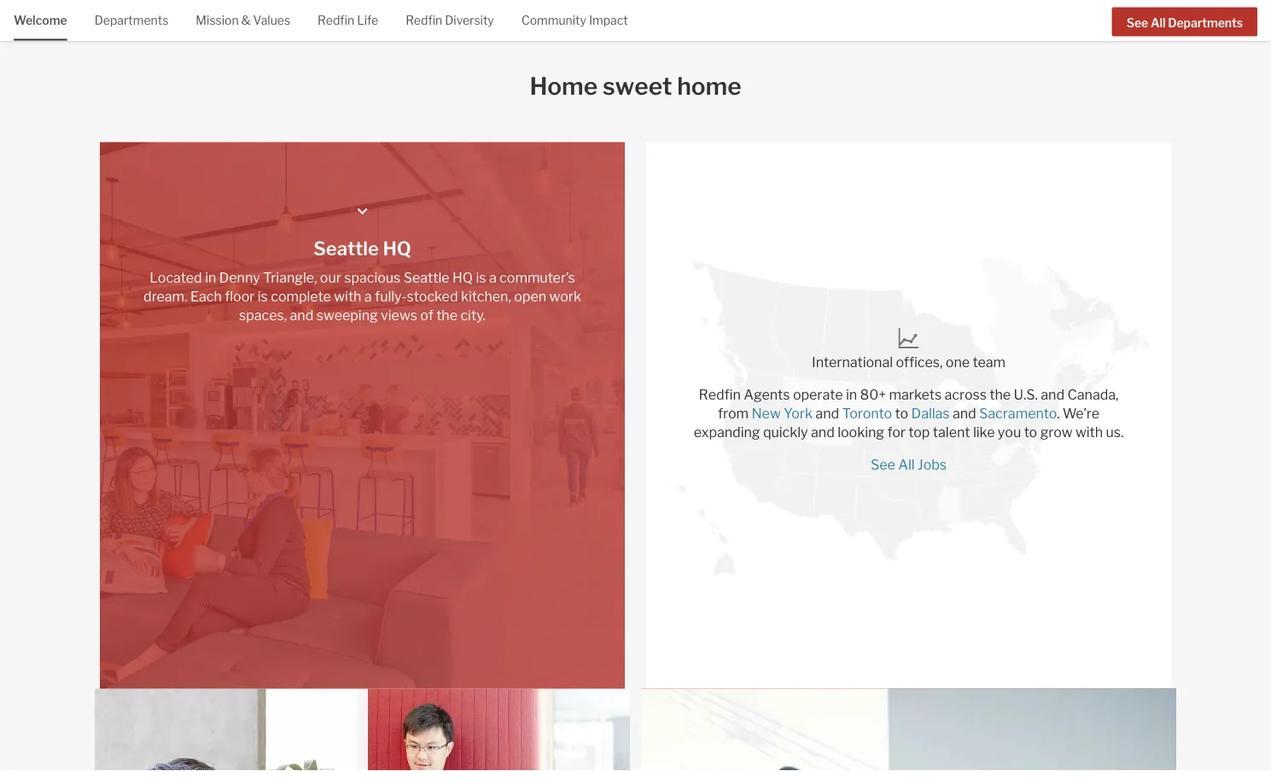 Task type: describe. For each thing, give the bounding box(es) containing it.
0 vertical spatial a
[[489, 269, 497, 286]]

like
[[974, 424, 995, 441]]

mission & values
[[196, 13, 290, 28]]

community
[[522, 13, 587, 28]]

u.s.
[[1014, 386, 1038, 403]]

complete
[[271, 288, 331, 305]]

0 vertical spatial hq
[[383, 236, 411, 259]]

with inside . we're expanding quickly and looking for top talent like you to grow with us.
[[1076, 424, 1103, 441]]

life
[[357, 13, 378, 28]]

jobs
[[918, 456, 947, 473]]

markets
[[890, 386, 942, 403]]

and inside redfin agents operate in 80+ markets across the u.s. and canada, from
[[1041, 386, 1065, 403]]

fully-
[[375, 288, 407, 305]]

.
[[1057, 405, 1060, 422]]

redfin agents operate in 80+ markets across the u.s. and canada, from
[[699, 386, 1119, 422]]

home sweet home
[[530, 71, 742, 100]]

the inside the located in denny triangle, our spacious seattle hq is a commuter's dream. each floor is complete with a fully-stocked kitchen, open work spaces, and sweeping views of the city.
[[437, 307, 458, 323]]

operate
[[793, 386, 843, 403]]

redfin for redfin diversity
[[406, 13, 443, 28]]

diversity
[[445, 13, 494, 28]]

agents
[[744, 386, 790, 403]]

kitchen,
[[461, 288, 511, 305]]

across
[[945, 386, 987, 403]]

city.
[[461, 307, 486, 323]]

welcome link
[[14, 0, 67, 39]]

dream.
[[144, 288, 187, 305]]

departments link
[[95, 0, 169, 39]]

spacious
[[344, 269, 401, 286]]

the inside redfin agents operate in 80+ markets across the u.s. and canada, from
[[990, 386, 1011, 403]]

views
[[381, 307, 417, 323]]

see all departments
[[1127, 15, 1243, 30]]

denny
[[219, 269, 260, 286]]

see all jobs
[[871, 456, 947, 473]]

redfin life
[[318, 13, 378, 28]]

0 horizontal spatial departments
[[95, 13, 169, 28]]

redfin diversity
[[406, 13, 494, 28]]

0 horizontal spatial is
[[258, 288, 268, 305]]

triangle,
[[263, 269, 317, 286]]

we're
[[1063, 405, 1100, 422]]

redfin for redfin agents operate in 80+ markets across the u.s. and canada, from
[[699, 386, 741, 403]]

quickly
[[763, 424, 808, 441]]

our
[[320, 269, 341, 286]]

dallas link
[[912, 405, 950, 422]]

see for see all departments
[[1127, 15, 1149, 30]]

&
[[241, 13, 251, 28]]

to inside . we're expanding quickly and looking for top talent like you to grow with us.
[[1025, 424, 1038, 441]]

mission & values link
[[196, 0, 290, 39]]

departments inside button
[[1169, 15, 1243, 30]]

seattle inside the located in denny triangle, our spacious seattle hq is a commuter's dream. each floor is complete with a fully-stocked kitchen, open work spaces, and sweeping views of the city.
[[404, 269, 450, 286]]

and inside the located in denny triangle, our spacious seattle hq is a commuter's dream. each floor is complete with a fully-stocked kitchen, open work spaces, and sweeping views of the city.
[[290, 307, 314, 323]]

and inside . we're expanding quickly and looking for top talent like you to grow with us.
[[811, 424, 835, 441]]

you
[[998, 424, 1022, 441]]

york
[[784, 405, 813, 422]]

sweeping
[[317, 307, 378, 323]]

impact
[[589, 13, 628, 28]]

in inside the located in denny triangle, our spacious seattle hq is a commuter's dream. each floor is complete with a fully-stocked kitchen, open work spaces, and sweeping views of the city.
[[205, 269, 216, 286]]

. we're expanding quickly and looking for top talent like you to grow with us.
[[694, 405, 1124, 441]]

community impact
[[522, 13, 628, 28]]

top
[[909, 424, 930, 441]]

all for departments
[[1151, 15, 1166, 30]]

located in denny triangle, our spacious seattle hq is a commuter's dream. each floor is complete with a fully-stocked kitchen, open work spaces, and sweeping views of the city.
[[144, 269, 582, 323]]

hq inside the located in denny triangle, our spacious seattle hq is a commuter's dream. each floor is complete with a fully-stocked kitchen, open work spaces, and sweeping views of the city.
[[453, 269, 473, 286]]



Task type: locate. For each thing, give the bounding box(es) containing it.
redfin diversity link
[[406, 0, 494, 39]]

canada,
[[1068, 386, 1119, 403]]

home
[[677, 71, 742, 100]]

is up spaces,
[[258, 288, 268, 305]]

0 horizontal spatial seattle
[[314, 236, 379, 259]]

is
[[476, 269, 486, 286], [258, 288, 268, 305]]

1 horizontal spatial the
[[990, 386, 1011, 403]]

0 horizontal spatial with
[[334, 288, 362, 305]]

0 vertical spatial with
[[334, 288, 362, 305]]

1 horizontal spatial a
[[489, 269, 497, 286]]

a up kitchen,
[[489, 269, 497, 286]]

in left 80+
[[846, 386, 858, 403]]

0 vertical spatial see
[[1127, 15, 1149, 30]]

1 horizontal spatial all
[[1151, 15, 1166, 30]]

2 horizontal spatial redfin
[[699, 386, 741, 403]]

1 vertical spatial all
[[899, 456, 915, 473]]

home
[[530, 71, 598, 100]]

1 horizontal spatial seattle
[[404, 269, 450, 286]]

1 vertical spatial a
[[365, 288, 372, 305]]

hq up kitchen,
[[453, 269, 473, 286]]

all
[[1151, 15, 1166, 30], [899, 456, 915, 473]]

redfin left diversity
[[406, 13, 443, 28]]

1 horizontal spatial is
[[476, 269, 486, 286]]

redfin up from
[[699, 386, 741, 403]]

0 horizontal spatial in
[[205, 269, 216, 286]]

international offices, one team
[[812, 354, 1006, 371]]

from
[[718, 405, 749, 422]]

seattle up our
[[314, 236, 379, 259]]

commuter's
[[500, 269, 575, 286]]

0 horizontal spatial all
[[899, 456, 915, 473]]

1 vertical spatial to
[[1025, 424, 1038, 441]]

and down operate
[[816, 405, 840, 422]]

looking
[[838, 424, 885, 441]]

0 vertical spatial is
[[476, 269, 486, 286]]

1 horizontal spatial hq
[[453, 269, 473, 286]]

toronto link
[[843, 405, 893, 422]]

work
[[550, 288, 582, 305]]

new york link
[[752, 405, 813, 422]]

a down spacious
[[365, 288, 372, 305]]

0 horizontal spatial hq
[[383, 236, 411, 259]]

see all jobs link
[[688, 455, 1131, 474]]

community impact link
[[522, 0, 628, 39]]

international
[[812, 354, 893, 371]]

all for jobs
[[899, 456, 915, 473]]

1 horizontal spatial departments
[[1169, 15, 1243, 30]]

0 horizontal spatial redfin
[[318, 13, 355, 28]]

seattle hq
[[314, 236, 411, 259]]

redfin
[[318, 13, 355, 28], [406, 13, 443, 28], [699, 386, 741, 403]]

0 vertical spatial in
[[205, 269, 216, 286]]

one
[[946, 354, 970, 371]]

the
[[437, 307, 458, 323], [990, 386, 1011, 403]]

sacramento
[[980, 405, 1057, 422]]

stocked
[[407, 288, 458, 305]]

spaces,
[[239, 307, 287, 323]]

team
[[973, 354, 1006, 371]]

grow
[[1041, 424, 1073, 441]]

welcome
[[14, 13, 67, 28]]

hq
[[383, 236, 411, 259], [453, 269, 473, 286]]

of
[[420, 307, 434, 323]]

floor
[[225, 288, 255, 305]]

redfin for redfin life
[[318, 13, 355, 28]]

toronto
[[843, 405, 893, 422]]

0 vertical spatial all
[[1151, 15, 1166, 30]]

mission
[[196, 13, 239, 28]]

1 horizontal spatial with
[[1076, 424, 1103, 441]]

0 horizontal spatial the
[[437, 307, 458, 323]]

a
[[489, 269, 497, 286], [365, 288, 372, 305]]

sweet
[[603, 71, 672, 100]]

dallas
[[912, 405, 950, 422]]

and up .
[[1041, 386, 1065, 403]]

1 vertical spatial seattle
[[404, 269, 450, 286]]

seattle
[[314, 236, 379, 259], [404, 269, 450, 286]]

seattle up stocked
[[404, 269, 450, 286]]

the right "of"
[[437, 307, 458, 323]]

80+
[[860, 386, 887, 403]]

is up kitchen,
[[476, 269, 486, 286]]

and
[[290, 307, 314, 323], [1041, 386, 1065, 403], [816, 405, 840, 422], [953, 405, 977, 422], [811, 424, 835, 441]]

0 vertical spatial seattle
[[314, 236, 379, 259]]

in inside redfin agents operate in 80+ markets across the u.s. and canada, from
[[846, 386, 858, 403]]

and down 'complete'
[[290, 307, 314, 323]]

1 vertical spatial the
[[990, 386, 1011, 403]]

with down we're
[[1076, 424, 1103, 441]]

with
[[334, 288, 362, 305], [1076, 424, 1103, 441]]

each
[[190, 288, 222, 305]]

redfin left life
[[318, 13, 355, 28]]

and down york
[[811, 424, 835, 441]]

in
[[205, 269, 216, 286], [846, 386, 858, 403]]

hq up spacious
[[383, 236, 411, 259]]

with up 'sweeping' at the top left of the page
[[334, 288, 362, 305]]

offices,
[[896, 354, 943, 371]]

see for see all jobs
[[871, 456, 896, 473]]

1 vertical spatial in
[[846, 386, 858, 403]]

redfin life link
[[318, 0, 378, 39]]

all inside button
[[1151, 15, 1166, 30]]

see inside see all jobs link
[[871, 456, 896, 473]]

to up for
[[896, 405, 909, 422]]

1 horizontal spatial to
[[1025, 424, 1038, 441]]

1 horizontal spatial redfin
[[406, 13, 443, 28]]

and down across
[[953, 405, 977, 422]]

sacramento link
[[980, 405, 1057, 422]]

values
[[253, 13, 290, 28]]

1 vertical spatial with
[[1076, 424, 1103, 441]]

1 vertical spatial see
[[871, 456, 896, 473]]

for
[[888, 424, 906, 441]]

0 horizontal spatial see
[[871, 456, 896, 473]]

in up each
[[205, 269, 216, 286]]

talent
[[933, 424, 971, 441]]

us.
[[1106, 424, 1124, 441]]

1 horizontal spatial see
[[1127, 15, 1149, 30]]

1 horizontal spatial in
[[846, 386, 858, 403]]

see inside see all departments button
[[1127, 15, 1149, 30]]

redfin inside redfin agents operate in 80+ markets across the u.s. and canada, from
[[699, 386, 741, 403]]

0 horizontal spatial to
[[896, 405, 909, 422]]

see
[[1127, 15, 1149, 30], [871, 456, 896, 473]]

see all departments button
[[1113, 7, 1258, 36]]

to
[[896, 405, 909, 422], [1025, 424, 1038, 441]]

expanding
[[694, 424, 761, 441]]

new
[[752, 405, 781, 422]]

1 vertical spatial is
[[258, 288, 268, 305]]

0 vertical spatial to
[[896, 405, 909, 422]]

open
[[514, 288, 547, 305]]

located
[[150, 269, 202, 286]]

1 vertical spatial hq
[[453, 269, 473, 286]]

0 horizontal spatial a
[[365, 288, 372, 305]]

with inside the located in denny triangle, our spacious seattle hq is a commuter's dream. each floor is complete with a fully-stocked kitchen, open work spaces, and sweeping views of the city.
[[334, 288, 362, 305]]

new york and toronto to dallas and sacramento
[[752, 405, 1057, 422]]

to right you
[[1025, 424, 1038, 441]]

departments
[[95, 13, 169, 28], [1169, 15, 1243, 30]]

the left u.s. on the bottom right of the page
[[990, 386, 1011, 403]]

0 vertical spatial the
[[437, 307, 458, 323]]



Task type: vqa. For each thing, say whether or not it's contained in the screenshot.
the right NEW 1 HR AGO
no



